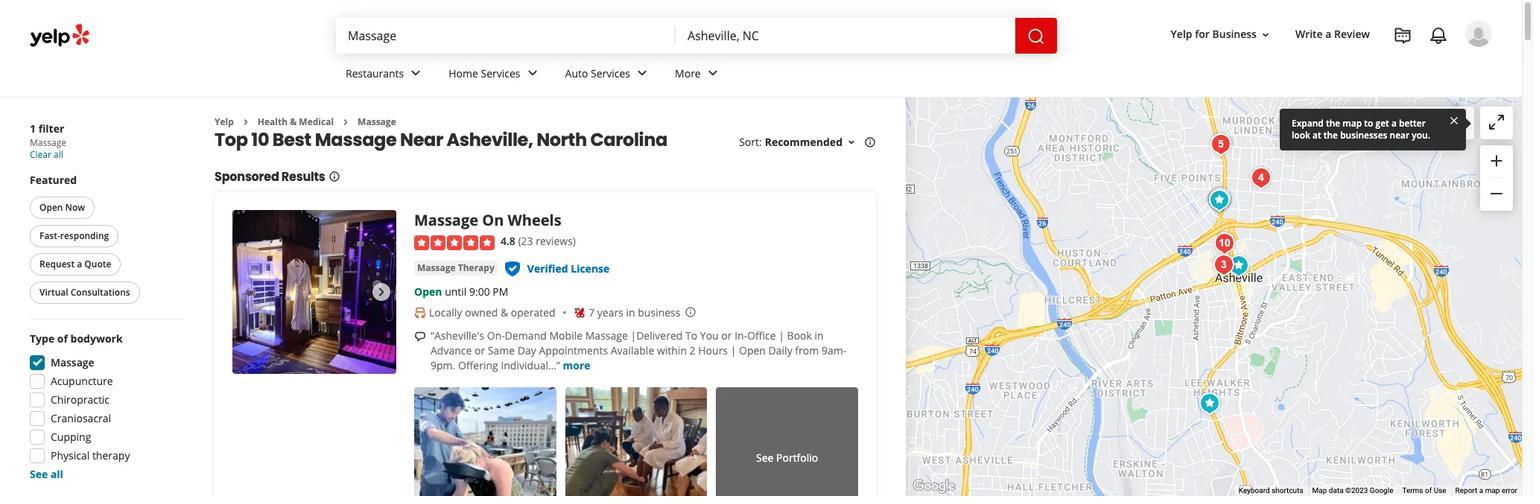 Task type: describe. For each thing, give the bounding box(es) containing it.
massage right 16 chevron right v2 icon
[[358, 116, 396, 128]]

see all
[[30, 467, 63, 481]]

featured group
[[27, 173, 185, 307]]

16 speech v2 image
[[414, 331, 426, 343]]

moves
[[1434, 116, 1466, 130]]

same
[[488, 344, 515, 358]]

services for home services
[[481, 66, 521, 80]]

services for auto services
[[591, 66, 631, 80]]

16 info v2 image
[[865, 137, 876, 148]]

16 chevron right v2 image
[[340, 116, 352, 128]]

operated
[[511, 306, 556, 320]]

16 chevron right v2 image
[[240, 116, 252, 128]]

asheville massage & bodywork, sauna & foot soak spa image
[[1205, 185, 1235, 215]]

more
[[563, 359, 591, 373]]

in inside '"asheville's on-demand mobile massage |delivered to you or in-office | book in advance or same day appointments available within 2 hours | open daily from 9am- 9pm. offering individual…"'
[[815, 329, 824, 343]]

clear
[[30, 148, 51, 161]]

2
[[690, 344, 696, 358]]

restaurants link
[[334, 54, 437, 97]]

open until 9:00 pm
[[414, 285, 509, 299]]

massage on wheels
[[414, 210, 562, 231]]

report
[[1456, 487, 1478, 495]]

massage link
[[358, 116, 396, 128]]

0 horizontal spatial 16 chevron down v2 image
[[846, 137, 858, 148]]

massage up 16 info v2 icon
[[315, 128, 397, 152]]

auto services
[[565, 66, 631, 80]]

carolina
[[591, 128, 668, 152]]

0 horizontal spatial &
[[290, 116, 297, 128]]

businesses
[[1341, 129, 1388, 142]]

fast-
[[40, 230, 60, 242]]

|delivered
[[631, 329, 683, 343]]

home services
[[449, 66, 521, 80]]

search as map moves
[[1360, 116, 1466, 130]]

home
[[449, 66, 478, 80]]

sponsored
[[215, 169, 279, 186]]

user actions element
[[1159, 19, 1514, 110]]

individual…"
[[501, 359, 560, 373]]

yelp for yelp for business
[[1171, 27, 1193, 41]]

reviews)
[[536, 234, 576, 248]]

(23
[[518, 234, 533, 248]]

notifications image
[[1430, 27, 1448, 45]]

a for write a review
[[1326, 27, 1332, 41]]

0 horizontal spatial massage on wheels image
[[233, 210, 397, 374]]

auto services link
[[553, 54, 663, 97]]

megans methods image
[[1224, 251, 1254, 281]]

spa theology image
[[1209, 250, 1239, 280]]

get
[[1376, 117, 1390, 130]]

a for request a quote
[[77, 258, 82, 271]]

slideshow element
[[233, 210, 397, 374]]

1 horizontal spatial massage on wheels image
[[1205, 185, 1235, 215]]

4.8
[[501, 234, 516, 248]]

open now
[[40, 201, 85, 214]]

you.
[[1413, 129, 1431, 142]]

0 vertical spatial |
[[779, 329, 785, 343]]

write a review
[[1296, 27, 1371, 41]]

massage inside '"asheville's on-demand mobile massage |delivered to you or in-office | book in advance or same day appointments available within 2 hours | open daily from 9am- 9pm. offering individual…"'
[[586, 329, 628, 343]]

fast-responding
[[40, 230, 109, 242]]

massage therapy button
[[414, 261, 498, 276]]

auto
[[565, 66, 588, 80]]

see for see portfolio
[[756, 451, 774, 465]]

appointments
[[539, 344, 608, 358]]

sort:
[[739, 135, 762, 149]]

on
[[482, 210, 504, 231]]

sachi massage and wellness image
[[1206, 129, 1236, 159]]

report a map error
[[1456, 487, 1518, 495]]

24 chevron down v2 image for auto services
[[634, 64, 651, 82]]

open inside '"asheville's on-demand mobile massage |delivered to you or in-office | book in advance or same day appointments available within 2 hours | open daily from 9am- 9pm. offering individual…"'
[[739, 344, 766, 358]]

day
[[518, 344, 536, 358]]

filter
[[38, 121, 64, 136]]

google image
[[910, 477, 959, 496]]

zoom out image
[[1488, 185, 1506, 203]]

request
[[40, 258, 75, 271]]

sponsored results
[[215, 169, 325, 186]]

wheels
[[508, 210, 562, 231]]

home services link
[[437, 54, 553, 97]]

bodywork
[[70, 332, 123, 346]]

9pm.
[[431, 359, 456, 373]]

see all button
[[30, 467, 63, 481]]

yelp link
[[215, 116, 234, 128]]

virtual consultations button
[[30, 282, 140, 304]]

type
[[30, 332, 55, 346]]

on-
[[487, 329, 505, 343]]

for
[[1196, 27, 1210, 41]]

24 chevron down v2 image for home services
[[524, 64, 541, 82]]

request a quote button
[[30, 253, 121, 276]]

business
[[1213, 27, 1257, 41]]

yelp for business
[[1171, 27, 1257, 41]]

asheville massage & bodywork, sauna & foot soak spa image
[[1205, 185, 1235, 215]]

virtual
[[40, 286, 68, 299]]

near
[[400, 128, 443, 152]]

years
[[598, 306, 624, 320]]

"asheville's on-demand mobile massage |delivered to you or in-office | book in advance or same day appointments available within 2 hours | open daily from 9am- 9pm. offering individual…"
[[431, 329, 847, 373]]

use
[[1434, 487, 1447, 495]]

24 verified filled v2 image
[[504, 260, 522, 278]]

24 chevron down v2 image for restaurants
[[407, 64, 425, 82]]

4.8 star rating image
[[414, 235, 495, 250]]

to
[[686, 329, 698, 343]]

at
[[1313, 129, 1322, 142]]

data
[[1329, 487, 1344, 495]]

massage on wheels link
[[414, 210, 562, 231]]

16 chevron down v2 image inside "yelp for business" 'button'
[[1260, 29, 1272, 41]]

a for report a map error
[[1480, 487, 1484, 495]]

medical
[[299, 116, 334, 128]]

expand map image
[[1488, 113, 1506, 131]]

advance
[[431, 344, 472, 358]]

available
[[611, 344, 655, 358]]

see portfolio link
[[716, 388, 859, 496]]

locally
[[429, 306, 462, 320]]

more link
[[663, 54, 734, 97]]

consultations
[[71, 286, 130, 299]]

10
[[251, 128, 269, 152]]

restaurants
[[346, 66, 404, 80]]

yelp for business button
[[1165, 21, 1278, 48]]



Task type: vqa. For each thing, say whether or not it's contained in the screenshot.
leftmost reviews
no



Task type: locate. For each thing, give the bounding box(es) containing it.
yelp for 'yelp' link
[[215, 116, 234, 128]]

24 chevron down v2 image right the restaurants
[[407, 64, 425, 82]]

info icon image
[[685, 306, 697, 318], [685, 306, 697, 318]]

24 chevron down v2 image right auto services
[[634, 64, 651, 82]]

all inside 1 filter massage clear all
[[54, 148, 63, 161]]

massage inside button
[[417, 261, 456, 274]]

1 horizontal spatial group
[[1481, 145, 1514, 211]]

yelp left 16 chevron right v2 image
[[215, 116, 234, 128]]

or up offering
[[475, 344, 485, 358]]

24 chevron down v2 image inside restaurants link
[[407, 64, 425, 82]]

health
[[258, 116, 288, 128]]

offering
[[458, 359, 498, 373]]

0 vertical spatial in
[[626, 306, 635, 320]]

hours
[[699, 344, 728, 358]]

1 horizontal spatial &
[[501, 306, 508, 320]]

1 horizontal spatial see
[[756, 451, 774, 465]]

1 vertical spatial all
[[51, 467, 63, 481]]

keyboard
[[1239, 487, 1270, 495]]

open
[[40, 201, 63, 214], [414, 285, 442, 299], [739, 344, 766, 358]]

previous image
[[238, 284, 256, 301]]

24 chevron down v2 image for more
[[704, 64, 722, 82]]

1 vertical spatial of
[[1426, 487, 1433, 495]]

verified license button
[[528, 261, 610, 276]]

24 chevron down v2 image inside more link
[[704, 64, 722, 82]]

in right years
[[626, 306, 635, 320]]

16 years in business v2 image
[[574, 307, 586, 319]]

2 24 chevron down v2 image from the left
[[524, 64, 541, 82]]

4.8 (23 reviews)
[[501, 234, 576, 248]]

open inside open now button
[[40, 201, 63, 214]]

0 horizontal spatial see
[[30, 467, 48, 481]]

map for error
[[1486, 487, 1501, 495]]

locally owned & operated
[[429, 306, 556, 320]]

0 horizontal spatial |
[[731, 344, 737, 358]]

3 24 chevron down v2 image from the left
[[634, 64, 651, 82]]

owned
[[465, 306, 498, 320]]

a inside expand the map to get a better look at the businesses near you.
[[1392, 117, 1397, 130]]

near
[[1390, 129, 1410, 142]]

blazing lotus healing house image
[[1206, 184, 1235, 214]]

acupuncture
[[51, 374, 113, 388]]

more link
[[563, 359, 591, 373]]

yelp inside 'button'
[[1171, 27, 1193, 41]]

top
[[215, 128, 248, 152]]

of for type
[[57, 332, 68, 346]]

book
[[787, 329, 812, 343]]

9am-
[[822, 344, 847, 358]]

1 horizontal spatial of
[[1426, 487, 1433, 495]]

or
[[722, 329, 732, 343], [475, 344, 485, 358]]

map for moves
[[1409, 116, 1431, 130]]

write
[[1296, 27, 1323, 41]]

north
[[537, 128, 587, 152]]

24 chevron down v2 image
[[407, 64, 425, 82], [524, 64, 541, 82], [634, 64, 651, 82], [704, 64, 722, 82]]

1 horizontal spatial in
[[815, 329, 824, 343]]

0 horizontal spatial yelp
[[215, 116, 234, 128]]

massage therapy link
[[414, 261, 498, 276]]

next image
[[373, 284, 391, 301]]

1 horizontal spatial |
[[779, 329, 785, 343]]

massage down years
[[586, 329, 628, 343]]

massage down filter
[[30, 136, 66, 149]]

7 years in business
[[589, 306, 681, 320]]

massage down 4.8 star rating image
[[417, 261, 456, 274]]

to
[[1365, 117, 1374, 130]]

2 horizontal spatial open
[[739, 344, 766, 358]]

new leaf restorative medicine image
[[1195, 389, 1225, 418]]

expand the map to get a better look at the businesses near you.
[[1292, 117, 1431, 142]]

1 vertical spatial group
[[25, 332, 185, 482]]

cj b. image
[[1466, 20, 1493, 47]]

search image
[[1028, 27, 1046, 45]]

2 vertical spatial open
[[739, 344, 766, 358]]

more
[[675, 66, 701, 80]]

pm
[[493, 285, 509, 299]]

look
[[1292, 129, 1311, 142]]

keyboard shortcuts button
[[1239, 486, 1304, 496]]

responding
[[60, 230, 109, 242]]

within
[[657, 344, 687, 358]]

24 chevron down v2 image inside the auto services link
[[634, 64, 651, 82]]

1 horizontal spatial or
[[722, 329, 732, 343]]

review
[[1335, 27, 1371, 41]]

a right write
[[1326, 27, 1332, 41]]

1 vertical spatial see
[[30, 467, 48, 481]]

report a map error link
[[1456, 487, 1518, 495]]

a right get
[[1392, 117, 1397, 130]]

0 horizontal spatial of
[[57, 332, 68, 346]]

None field
[[348, 28, 664, 44], [688, 28, 1004, 44], [348, 28, 664, 44]]

map right 'as' at right
[[1409, 116, 1431, 130]]

| up 'daily'
[[779, 329, 785, 343]]

open for open now
[[40, 201, 63, 214]]

2 services from the left
[[591, 66, 631, 80]]

physical therapy
[[51, 449, 130, 463]]

physical
[[51, 449, 90, 463]]

None search field
[[336, 18, 1061, 54]]

0 vertical spatial or
[[722, 329, 732, 343]]

&
[[290, 116, 297, 128], [501, 306, 508, 320]]

map inside expand the map to get a better look at the businesses near you.
[[1343, 117, 1363, 130]]

services
[[481, 66, 521, 80], [591, 66, 631, 80]]

see portfolio
[[756, 451, 819, 465]]

"asheville's
[[431, 329, 485, 343]]

& right health
[[290, 116, 297, 128]]

1 vertical spatial 16 chevron down v2 image
[[846, 137, 858, 148]]

1 vertical spatial &
[[501, 306, 508, 320]]

or left in-
[[722, 329, 732, 343]]

of right the 'type'
[[57, 332, 68, 346]]

therapy
[[92, 449, 130, 463]]

verified
[[528, 261, 568, 276]]

a right "report"
[[1480, 487, 1484, 495]]

open for open until 9:00 pm
[[414, 285, 442, 299]]

0 horizontal spatial map
[[1343, 117, 1363, 130]]

4 24 chevron down v2 image from the left
[[704, 64, 722, 82]]

projects image
[[1394, 27, 1412, 45]]

in-
[[735, 329, 748, 343]]

1 vertical spatial in
[[815, 329, 824, 343]]

services inside "link"
[[481, 66, 521, 80]]

quote
[[84, 258, 111, 271]]

see
[[756, 451, 774, 465], [30, 467, 48, 481]]

0 vertical spatial group
[[1481, 145, 1514, 211]]

1 horizontal spatial map
[[1409, 116, 1431, 130]]

write a review link
[[1290, 21, 1377, 48]]

1 vertical spatial yelp
[[215, 116, 234, 128]]

terms
[[1403, 487, 1424, 495]]

24 chevron down v2 image left auto
[[524, 64, 541, 82]]

9:00
[[470, 285, 490, 299]]

services right auto
[[591, 66, 631, 80]]

& down pm
[[501, 306, 508, 320]]

| down in-
[[731, 344, 737, 358]]

health & medical
[[258, 116, 334, 128]]

therapy
[[458, 261, 495, 274]]

massage therapy
[[417, 261, 495, 274]]

0 horizontal spatial in
[[626, 306, 635, 320]]

results
[[282, 169, 325, 186]]

terms of use link
[[1403, 487, 1447, 495]]

all right clear
[[54, 148, 63, 161]]

0 vertical spatial see
[[756, 451, 774, 465]]

search
[[1360, 116, 1393, 130]]

massage up acupuncture
[[51, 356, 94, 370]]

map region
[[860, 0, 1534, 496]]

group containing type of bodywork
[[25, 332, 185, 482]]

open up the 16 locally owned v2 image
[[414, 285, 442, 299]]

open left now
[[40, 201, 63, 214]]

open down 'office'
[[739, 344, 766, 358]]

a left quote
[[77, 258, 82, 271]]

urban exhale massage image
[[1210, 228, 1240, 258]]

massage on wheels image
[[1205, 185, 1235, 215]]

0 vertical spatial of
[[57, 332, 68, 346]]

0 vertical spatial all
[[54, 148, 63, 161]]

0 vertical spatial 16 chevron down v2 image
[[1260, 29, 1272, 41]]

1 services from the left
[[481, 66, 521, 80]]

terms of use
[[1403, 487, 1447, 495]]

shortcuts
[[1272, 487, 1304, 495]]

map left error
[[1486, 487, 1501, 495]]

see for see all
[[30, 467, 48, 481]]

0 vertical spatial &
[[290, 116, 297, 128]]

24 chevron down v2 image right the more
[[704, 64, 722, 82]]

in up the from
[[815, 329, 824, 343]]

featured
[[30, 173, 77, 187]]

open now button
[[30, 197, 95, 219]]

24 chevron down v2 image inside home services "link"
[[524, 64, 541, 82]]

of for terms
[[1426, 487, 1433, 495]]

1 24 chevron down v2 image from the left
[[407, 64, 425, 82]]

business categories element
[[334, 54, 1493, 97]]

massage on wheels image
[[1205, 185, 1235, 215], [233, 210, 397, 374]]

2 horizontal spatial map
[[1486, 487, 1501, 495]]

all down physical
[[51, 467, 63, 481]]

0 horizontal spatial open
[[40, 201, 63, 214]]

close image
[[1449, 114, 1461, 127]]

google
[[1371, 487, 1394, 495]]

expand the map to get a better look at the businesses near you. tooltip
[[1280, 109, 1467, 151]]

chiropractic
[[51, 393, 110, 407]]

demand
[[505, 329, 547, 343]]

office
[[748, 329, 776, 343]]

16 chevron down v2 image right business
[[1260, 29, 1272, 41]]

as
[[1396, 116, 1407, 130]]

0 vertical spatial open
[[40, 201, 63, 214]]

a inside "element"
[[1326, 27, 1332, 41]]

16 chevron down v2 image left 16 info v2 image
[[846, 137, 858, 148]]

none field near
[[688, 28, 1004, 44]]

16 locally owned v2 image
[[414, 307, 426, 319]]

map data ©2023 google
[[1313, 487, 1394, 495]]

1 vertical spatial or
[[475, 344, 485, 358]]

1 horizontal spatial 16 chevron down v2 image
[[1260, 29, 1272, 41]]

1 vertical spatial open
[[414, 285, 442, 299]]

0 horizontal spatial group
[[25, 332, 185, 482]]

services right home
[[481, 66, 521, 80]]

of left "use"
[[1426, 487, 1433, 495]]

group
[[1481, 145, 1514, 211], [25, 332, 185, 482]]

yelp left for
[[1171, 27, 1193, 41]]

type of bodywork
[[30, 332, 123, 346]]

Near text field
[[688, 28, 1004, 44]]

1 horizontal spatial yelp
[[1171, 27, 1193, 41]]

0 horizontal spatial or
[[475, 344, 485, 358]]

zoom in image
[[1488, 152, 1506, 170]]

asheville,
[[447, 128, 533, 152]]

1 horizontal spatial open
[[414, 285, 442, 299]]

16 info v2 image
[[328, 171, 340, 183]]

1 vertical spatial |
[[731, 344, 737, 358]]

map for to
[[1343, 117, 1363, 130]]

best
[[273, 128, 312, 152]]

craniosacral
[[51, 411, 111, 426]]

a inside button
[[77, 258, 82, 271]]

16 chevron down v2 image
[[1260, 29, 1272, 41], [846, 137, 858, 148]]

7
[[589, 306, 595, 320]]

wild rose healing house image
[[1247, 163, 1276, 193]]

map left to
[[1343, 117, 1363, 130]]

portfolio
[[777, 451, 819, 465]]

massage up 4.8 star rating image
[[414, 210, 478, 231]]

0 horizontal spatial services
[[481, 66, 521, 80]]

license
[[571, 261, 610, 276]]

1 horizontal spatial services
[[591, 66, 631, 80]]

until
[[445, 285, 467, 299]]

0 vertical spatial yelp
[[1171, 27, 1193, 41]]



